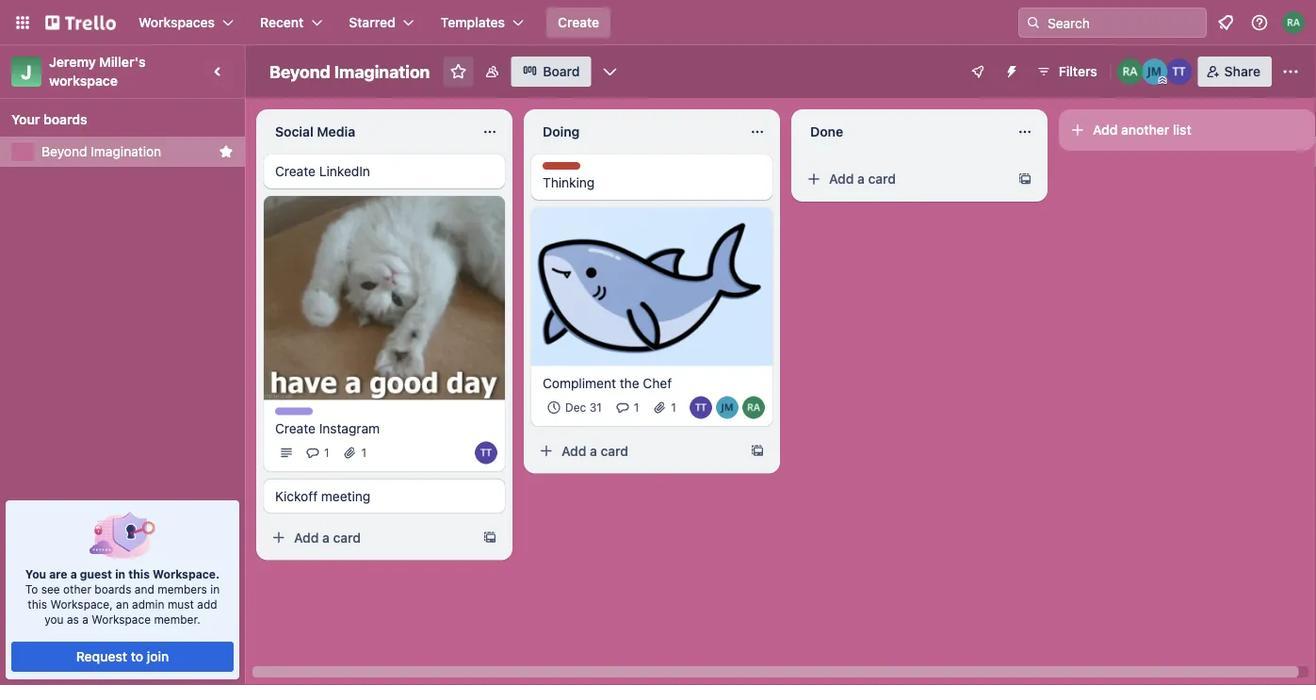 Task type: describe. For each thing, give the bounding box(es) containing it.
social media
[[275, 124, 355, 139]]

create for create instagram
[[275, 420, 316, 436]]

must
[[168, 598, 194, 611]]

add
[[197, 598, 217, 611]]

power ups image
[[971, 64, 986, 79]]

compliment
[[543, 375, 616, 391]]

social
[[275, 124, 314, 139]]

as
[[67, 613, 79, 626]]

templates button
[[429, 8, 535, 38]]

instagram
[[319, 420, 380, 436]]

a for doing
[[590, 443, 597, 459]]

beyond inside beyond imagination link
[[41, 144, 87, 159]]

kickoff meeting
[[275, 488, 371, 504]]

jeremy miller's workspace
[[49, 54, 149, 89]]

customize views image
[[601, 62, 620, 81]]

1 down create instagram
[[324, 446, 329, 459]]

1 horizontal spatial ruby anderson (rubyanderson7) image
[[1283, 11, 1305, 34]]

your
[[11, 112, 40, 127]]

jeremy miller (jeremymiller198) image
[[1142, 58, 1168, 85]]

Search field
[[1041, 8, 1206, 37]]

add for done
[[829, 171, 854, 187]]

terry turtle (terryturtle) image
[[475, 441, 498, 464]]

create from template… image for social media
[[483, 530, 498, 545]]

dec 31
[[565, 401, 602, 414]]

0 notifications image
[[1215, 11, 1237, 34]]

add for social media
[[294, 530, 319, 545]]

Done text field
[[799, 117, 1007, 147]]

create from template… image for done
[[1018, 172, 1033, 187]]

recent
[[260, 15, 304, 30]]

create for create
[[558, 15, 600, 30]]

Dec 31 checkbox
[[543, 397, 608, 419]]

create instagram
[[275, 420, 380, 436]]

starred
[[349, 15, 396, 30]]

compliment the chef
[[543, 375, 672, 391]]

to
[[131, 649, 143, 664]]

open information menu image
[[1251, 13, 1270, 32]]

color: bold red, title: "thoughts" element
[[543, 162, 595, 176]]

member.
[[154, 613, 201, 626]]

0 vertical spatial boards
[[43, 112, 87, 127]]

list
[[1173, 122, 1192, 138]]

dec
[[565, 401, 587, 414]]

other
[[63, 582, 91, 596]]

chef
[[643, 375, 672, 391]]

add a card button for social media
[[264, 523, 475, 553]]

imagination inside text box
[[334, 61, 430, 82]]

search image
[[1026, 15, 1041, 30]]

workspace.
[[153, 567, 220, 581]]

0 vertical spatial this
[[128, 567, 150, 581]]

jeremy
[[49, 54, 96, 70]]

compliment the chef link
[[543, 374, 762, 393]]

beyond imagination inside text box
[[270, 61, 430, 82]]

add inside 'button'
[[1093, 122, 1118, 138]]

thinking link
[[543, 173, 762, 192]]

Board name text field
[[260, 57, 440, 87]]

you are a guest in this workspace. to see other boards and members in this workspace, an admin must add you as a workspace member.
[[25, 567, 220, 626]]

boards inside the you are a guest in this workspace. to see other boards and members in this workspace, an admin must add you as a workspace member.
[[95, 582, 131, 596]]

your boards
[[11, 112, 87, 127]]

board
[[543, 64, 580, 79]]

create linkedin link
[[275, 162, 494, 181]]

1 vertical spatial in
[[210, 582, 220, 596]]

you
[[25, 567, 46, 581]]

primary element
[[0, 0, 1317, 45]]

linkedin
[[319, 164, 370, 179]]

starred icon image
[[219, 144, 234, 159]]

see
[[41, 582, 60, 596]]

beyond inside beyond imagination text box
[[270, 61, 331, 82]]

guest
[[80, 567, 112, 581]]

are
[[49, 567, 67, 581]]

request
[[76, 649, 127, 664]]

0 horizontal spatial imagination
[[91, 144, 161, 159]]

this member is an admin of this board. image
[[1159, 76, 1167, 85]]

add another list
[[1093, 122, 1192, 138]]

admin
[[132, 598, 164, 611]]



Task type: locate. For each thing, give the bounding box(es) containing it.
Doing text field
[[532, 117, 739, 147]]

1 horizontal spatial boards
[[95, 582, 131, 596]]

card for social media
[[333, 530, 361, 545]]

2 vertical spatial create from template… image
[[483, 530, 498, 545]]

card down the done text field at the right top
[[869, 171, 896, 187]]

add a card button down kickoff meeting link
[[264, 523, 475, 553]]

kickoff meeting link
[[275, 487, 494, 506]]

2 vertical spatial add a card button
[[264, 523, 475, 553]]

media
[[317, 124, 355, 139]]

members
[[158, 582, 207, 596]]

back to home image
[[45, 8, 116, 38]]

add a card for done
[[829, 171, 896, 187]]

a right as
[[82, 613, 88, 626]]

1 vertical spatial this
[[28, 598, 47, 611]]

create linkedin
[[275, 164, 370, 179]]

1 horizontal spatial beyond
[[270, 61, 331, 82]]

doing
[[543, 124, 580, 139]]

create inside button
[[558, 15, 600, 30]]

0 horizontal spatial add a card
[[294, 530, 361, 545]]

join
[[147, 649, 169, 664]]

1 horizontal spatial terry turtle (terryturtle) image
[[1167, 58, 1193, 85]]

card for done
[[869, 171, 896, 187]]

request to join
[[76, 649, 169, 664]]

0 vertical spatial create from template… image
[[1018, 172, 1033, 187]]

recent button
[[249, 8, 334, 38]]

beyond down your boards
[[41, 144, 87, 159]]

1 horizontal spatial beyond imagination
[[270, 61, 430, 82]]

a down 31
[[590, 443, 597, 459]]

workspace
[[49, 73, 118, 89]]

Social Media text field
[[264, 117, 471, 147]]

workspace navigation collapse icon image
[[205, 58, 232, 85]]

0 horizontal spatial beyond
[[41, 144, 87, 159]]

1 horizontal spatial this
[[128, 567, 150, 581]]

1 horizontal spatial create from template… image
[[750, 444, 765, 459]]

beyond
[[270, 61, 331, 82], [41, 144, 87, 159]]

add down done at the top right
[[829, 171, 854, 187]]

1
[[634, 401, 639, 414], [671, 401, 677, 414], [324, 446, 329, 459], [362, 446, 367, 459]]

a for done
[[858, 171, 865, 187]]

2 horizontal spatial add a card
[[829, 171, 896, 187]]

create
[[558, 15, 600, 30], [275, 164, 316, 179], [275, 420, 316, 436]]

a right are
[[70, 567, 77, 581]]

to
[[25, 582, 38, 596]]

add a card down kickoff meeting
[[294, 530, 361, 545]]

0 vertical spatial card
[[869, 171, 896, 187]]

thinking
[[543, 175, 595, 190]]

show menu image
[[1282, 62, 1301, 81]]

request to join button
[[12, 642, 234, 672]]

this up and on the bottom left of page
[[128, 567, 150, 581]]

thoughts thinking
[[543, 163, 595, 190]]

this
[[128, 567, 150, 581], [28, 598, 47, 611]]

0 vertical spatial ruby anderson (rubyanderson7) image
[[1283, 11, 1305, 34]]

workspace
[[92, 613, 151, 626]]

2 vertical spatial create
[[275, 420, 316, 436]]

kickoff
[[275, 488, 318, 504]]

add a card button down the done text field at the right top
[[799, 164, 1010, 194]]

add down kickoff
[[294, 530, 319, 545]]

boards up an
[[95, 582, 131, 596]]

2 vertical spatial card
[[333, 530, 361, 545]]

board link
[[511, 57, 592, 87]]

0 vertical spatial beyond
[[270, 61, 331, 82]]

card for doing
[[601, 443, 629, 459]]

filters button
[[1031, 57, 1103, 87]]

ruby anderson (rubyanderson7) image
[[743, 397, 765, 419]]

card down 31
[[601, 443, 629, 459]]

boards
[[43, 112, 87, 127], [95, 582, 131, 596]]

ruby anderson (rubyanderson7) image left this member is an admin of this board. image
[[1117, 58, 1144, 85]]

add a card button down 31
[[532, 436, 743, 466]]

1 vertical spatial add a card button
[[532, 436, 743, 466]]

thoughts
[[543, 163, 595, 176]]

add
[[1093, 122, 1118, 138], [829, 171, 854, 187], [562, 443, 587, 459], [294, 530, 319, 545]]

create down social
[[275, 164, 316, 179]]

add a card down 31
[[562, 443, 629, 459]]

star or unstar board image
[[449, 63, 467, 81]]

imagination
[[334, 61, 430, 82], [91, 144, 161, 159]]

0 horizontal spatial create from template… image
[[483, 530, 498, 545]]

1 vertical spatial card
[[601, 443, 629, 459]]

2 horizontal spatial card
[[869, 171, 896, 187]]

imagination down your boards with 1 items element
[[91, 144, 161, 159]]

add a card down done at the top right
[[829, 171, 896, 187]]

1 vertical spatial imagination
[[91, 144, 161, 159]]

create down color: purple, title: none image
[[275, 420, 316, 436]]

1 horizontal spatial add a card
[[562, 443, 629, 459]]

0 vertical spatial add a card
[[829, 171, 896, 187]]

add left "another"
[[1093, 122, 1118, 138]]

1 horizontal spatial add a card button
[[532, 436, 743, 466]]

1 vertical spatial boards
[[95, 582, 131, 596]]

card down meeting
[[333, 530, 361, 545]]

add a card button
[[799, 164, 1010, 194], [532, 436, 743, 466], [264, 523, 475, 553]]

another
[[1122, 122, 1170, 138]]

a down kickoff meeting
[[322, 530, 330, 545]]

1 vertical spatial beyond imagination
[[41, 144, 161, 159]]

and
[[135, 582, 154, 596]]

1 vertical spatial add a card
[[562, 443, 629, 459]]

beyond imagination down starred
[[270, 61, 430, 82]]

create from template… image
[[1018, 172, 1033, 187], [750, 444, 765, 459], [483, 530, 498, 545]]

a down the done text field at the right top
[[858, 171, 865, 187]]

add another list button
[[1059, 109, 1316, 151]]

a for social media
[[322, 530, 330, 545]]

beyond imagination
[[270, 61, 430, 82], [41, 144, 161, 159]]

1 down instagram
[[362, 446, 367, 459]]

0 horizontal spatial beyond imagination
[[41, 144, 161, 159]]

share
[[1225, 64, 1261, 79]]

add a card for social media
[[294, 530, 361, 545]]

a
[[858, 171, 865, 187], [590, 443, 597, 459], [322, 530, 330, 545], [70, 567, 77, 581], [82, 613, 88, 626]]

done
[[811, 124, 844, 139]]

filters
[[1059, 64, 1098, 79]]

templates
[[441, 15, 505, 30]]

create for create linkedin
[[275, 164, 316, 179]]

0 horizontal spatial this
[[28, 598, 47, 611]]

1 vertical spatial create from template… image
[[750, 444, 765, 459]]

1 vertical spatial terry turtle (terryturtle) image
[[690, 397, 713, 419]]

your boards with 1 items element
[[11, 108, 224, 131]]

1 vertical spatial beyond
[[41, 144, 87, 159]]

terry turtle (terryturtle) image left share button
[[1167, 58, 1193, 85]]

beyond imagination down your boards with 1 items element
[[41, 144, 161, 159]]

1 down the
[[634, 401, 639, 414]]

0 vertical spatial imagination
[[334, 61, 430, 82]]

0 horizontal spatial in
[[115, 567, 125, 581]]

share button
[[1199, 57, 1272, 87]]

meeting
[[321, 488, 371, 504]]

0 horizontal spatial boards
[[43, 112, 87, 127]]

0 vertical spatial beyond imagination
[[270, 61, 430, 82]]

create button
[[547, 8, 611, 38]]

in up "add"
[[210, 582, 220, 596]]

you
[[45, 613, 64, 626]]

add a card
[[829, 171, 896, 187], [562, 443, 629, 459], [294, 530, 361, 545]]

terry turtle (terryturtle) image
[[1167, 58, 1193, 85], [690, 397, 713, 419]]

beyond down recent dropdown button on the top
[[270, 61, 331, 82]]

j
[[21, 60, 32, 82]]

0 vertical spatial terry turtle (terryturtle) image
[[1167, 58, 1193, 85]]

0 horizontal spatial add a card button
[[264, 523, 475, 553]]

31
[[590, 401, 602, 414]]

workspaces button
[[127, 8, 245, 38]]

1 horizontal spatial card
[[601, 443, 629, 459]]

0 vertical spatial create
[[558, 15, 600, 30]]

ruby anderson (rubyanderson7) image
[[1283, 11, 1305, 34], [1117, 58, 1144, 85]]

boards right 'your'
[[43, 112, 87, 127]]

create instagram link
[[275, 419, 494, 438]]

jeremy miller (jeremymiller198) image
[[716, 397, 739, 419]]

1 vertical spatial ruby anderson (rubyanderson7) image
[[1117, 58, 1144, 85]]

add a card button for doing
[[532, 436, 743, 466]]

this down to
[[28, 598, 47, 611]]

1 horizontal spatial imagination
[[334, 61, 430, 82]]

automation image
[[997, 57, 1023, 83]]

ruby anderson (rubyanderson7) image right open information menu image
[[1283, 11, 1305, 34]]

miller's
[[99, 54, 146, 70]]

0 horizontal spatial ruby anderson (rubyanderson7) image
[[1117, 58, 1144, 85]]

create up board
[[558, 15, 600, 30]]

0 vertical spatial in
[[115, 567, 125, 581]]

0 vertical spatial add a card button
[[799, 164, 1010, 194]]

2 horizontal spatial create from template… image
[[1018, 172, 1033, 187]]

beyond imagination link
[[41, 142, 211, 161]]

add for doing
[[562, 443, 587, 459]]

create from template… image for doing
[[750, 444, 765, 459]]

workspaces
[[139, 15, 215, 30]]

1 horizontal spatial in
[[210, 582, 220, 596]]

0 horizontal spatial terry turtle (terryturtle) image
[[690, 397, 713, 419]]

terry turtle (terryturtle) image left jeremy miller (jeremymiller198) icon
[[690, 397, 713, 419]]

2 horizontal spatial add a card button
[[799, 164, 1010, 194]]

add a card for doing
[[562, 443, 629, 459]]

starred button
[[338, 8, 426, 38]]

workspace,
[[50, 598, 113, 611]]

the
[[620, 375, 640, 391]]

add down the dec 31 option
[[562, 443, 587, 459]]

1 vertical spatial create
[[275, 164, 316, 179]]

workspace visible image
[[485, 64, 500, 79]]

in
[[115, 567, 125, 581], [210, 582, 220, 596]]

color: purple, title: none image
[[275, 408, 313, 415]]

card
[[869, 171, 896, 187], [601, 443, 629, 459], [333, 530, 361, 545]]

1 down chef
[[671, 401, 677, 414]]

0 horizontal spatial card
[[333, 530, 361, 545]]

an
[[116, 598, 129, 611]]

in right guest
[[115, 567, 125, 581]]

2 vertical spatial add a card
[[294, 530, 361, 545]]

imagination down "starred" popup button
[[334, 61, 430, 82]]

add a card button for done
[[799, 164, 1010, 194]]



Task type: vqa. For each thing, say whether or not it's contained in the screenshot.
Greg Robinson (gregrobinson96) icon inside "Primary" element
no



